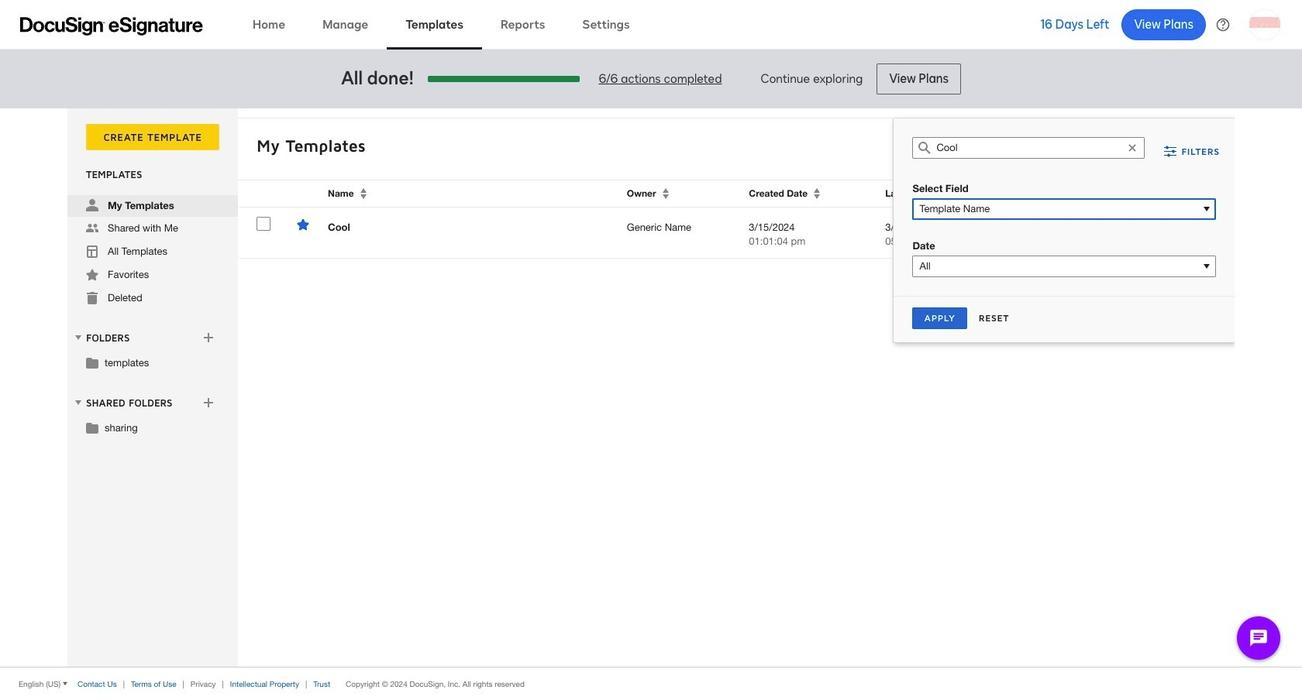 Task type: describe. For each thing, give the bounding box(es) containing it.
user image
[[86, 199, 98, 212]]

shared image
[[86, 222, 98, 235]]

view folders image
[[72, 332, 84, 344]]

templates image
[[86, 246, 98, 258]]

docusign esignature image
[[20, 17, 203, 35]]



Task type: vqa. For each thing, say whether or not it's contained in the screenshot.
FOLDER icon corresponding to View Shared Folders icon
yes



Task type: locate. For each thing, give the bounding box(es) containing it.
remove cool from favorites image
[[297, 219, 309, 231]]

secondary navigation region
[[67, 109, 1239, 667]]

0 vertical spatial folder image
[[86, 357, 98, 369]]

Search My Templates text field
[[937, 138, 1121, 158]]

view shared folders image
[[72, 397, 84, 409]]

your uploaded profile image image
[[1250, 9, 1281, 40]]

1 folder image from the top
[[86, 357, 98, 369]]

folder image
[[86, 357, 98, 369], [86, 422, 98, 434]]

more info region
[[0, 667, 1302, 701]]

star filled image
[[86, 269, 98, 281]]

folder image for view shared folders image at the left bottom of the page
[[86, 422, 98, 434]]

folder image for view folders icon
[[86, 357, 98, 369]]

2 folder image from the top
[[86, 422, 98, 434]]

1 vertical spatial folder image
[[86, 422, 98, 434]]

trash image
[[86, 292, 98, 305]]



